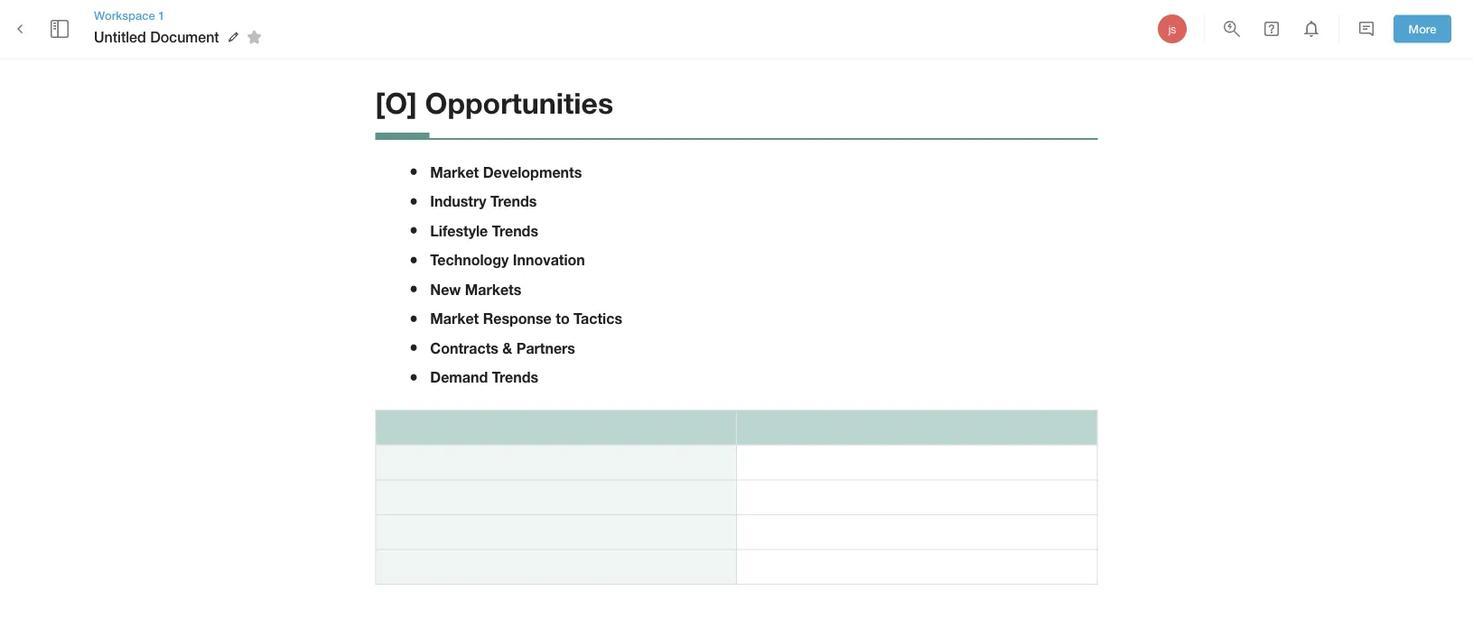 Task type: describe. For each thing, give the bounding box(es) containing it.
untitled document
[[94, 28, 219, 46]]

technology innovation
[[430, 251, 585, 269]]

trends for demand trends
[[492, 369, 538, 386]]

lifestyle trends
[[430, 222, 538, 239]]

workspace 1 link
[[94, 7, 268, 24]]

lifestyle
[[430, 222, 488, 239]]

new
[[430, 281, 461, 298]]

innovation
[[513, 251, 585, 269]]

more
[[1409, 22, 1437, 36]]

untitled
[[94, 28, 146, 46]]

new markets
[[430, 281, 522, 298]]

partners
[[516, 340, 575, 357]]

market response to tactics
[[430, 310, 622, 327]]

favorite image
[[244, 26, 265, 48]]

demand
[[430, 369, 488, 386]]

market developments
[[430, 163, 582, 181]]

document
[[150, 28, 219, 46]]

trends for lifestyle trends
[[492, 222, 538, 239]]

industry
[[430, 193, 486, 210]]

tactics
[[574, 310, 622, 327]]

&
[[503, 340, 512, 357]]



Task type: vqa. For each thing, say whether or not it's contained in the screenshot.
the topmost add
no



Task type: locate. For each thing, give the bounding box(es) containing it.
trends up the technology innovation
[[492, 222, 538, 239]]

1 vertical spatial trends
[[492, 222, 538, 239]]

2 vertical spatial trends
[[492, 369, 538, 386]]

trends
[[490, 193, 537, 210], [492, 222, 538, 239], [492, 369, 538, 386]]

js button
[[1155, 12, 1190, 46]]

opportunities
[[425, 86, 614, 120]]

markets
[[465, 281, 522, 298]]

market up industry
[[430, 163, 479, 181]]

0 vertical spatial market
[[430, 163, 479, 181]]

trends down market developments
[[490, 193, 537, 210]]

1
[[158, 8, 165, 22]]

0 vertical spatial trends
[[490, 193, 537, 210]]

technology
[[430, 251, 509, 269]]

trends down &
[[492, 369, 538, 386]]

market for market response to tactics
[[430, 310, 479, 327]]

contracts & partners
[[430, 340, 575, 357]]

[o] opportunities
[[375, 86, 614, 120]]

market
[[430, 163, 479, 181], [430, 310, 479, 327]]

workspace 1
[[94, 8, 165, 22]]

more button
[[1394, 15, 1452, 43]]

market for market developments
[[430, 163, 479, 181]]

developments
[[483, 163, 582, 181]]

to
[[556, 310, 570, 327]]

workspace
[[94, 8, 155, 22]]

demand trends
[[430, 369, 538, 386]]

[o]
[[375, 86, 417, 120]]

1 vertical spatial market
[[430, 310, 479, 327]]

response
[[483, 310, 552, 327]]

js
[[1169, 23, 1176, 35]]

1 market from the top
[[430, 163, 479, 181]]

trends for industry trends
[[490, 193, 537, 210]]

market down 'new'
[[430, 310, 479, 327]]

2 market from the top
[[430, 310, 479, 327]]

industry trends
[[430, 193, 537, 210]]

contracts
[[430, 340, 499, 357]]



